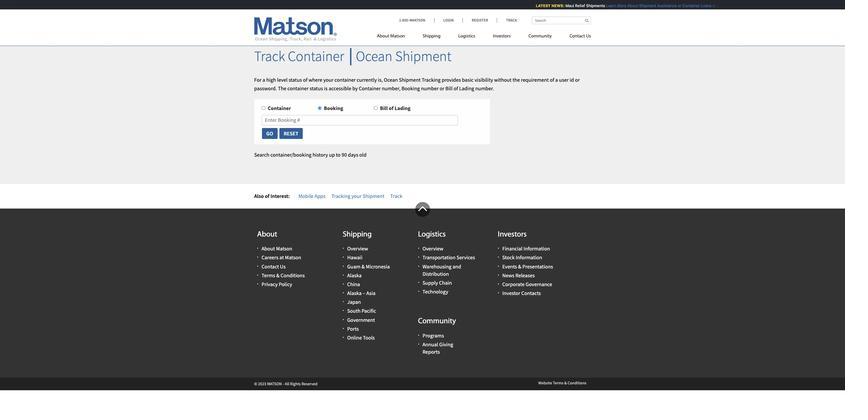 Task type: vqa. For each thing, say whether or not it's contained in the screenshot.
Loa
no



Task type: locate. For each thing, give the bounding box(es) containing it.
1 horizontal spatial overview link
[[423, 246, 444, 252]]

shipping down 4matson
[[423, 34, 441, 39]]

information up events & presentations link
[[516, 255, 542, 261]]

container down currently
[[359, 85, 381, 92]]

1 vertical spatial investors
[[498, 231, 527, 239]]

investors
[[493, 34, 511, 39], [498, 231, 527, 239]]

investors down register link
[[493, 34, 511, 39]]

contact down search search box
[[570, 34, 585, 39]]

community link
[[520, 31, 561, 43]]

search image
[[586, 19, 589, 22]]

alaska
[[347, 272, 362, 279], [347, 290, 362, 297]]

logistics inside footer
[[418, 231, 446, 239]]

investors inside footer
[[498, 231, 527, 239]]

0 vertical spatial us
[[586, 34, 591, 39]]

tracking your shipment link
[[332, 193, 385, 200]]

your inside for a high level status of where your container currently is, ocean shipment tracking provides basic visibility without the requirement of a user id or password. the container status is accessible by container number, booking number or bill of lading number.
[[324, 76, 334, 83]]

container inside for a high level status of where your container currently is, ocean shipment tracking provides basic visibility without the requirement of a user id or password. the container status is accessible by container number, booking number or bill of lading number.
[[359, 85, 381, 92]]

website terms & conditions
[[539, 381, 587, 386]]

guam
[[347, 263, 361, 270]]

1 horizontal spatial booking
[[402, 85, 420, 92]]

top menu navigation
[[377, 31, 591, 43]]

overview link up hawaii
[[347, 246, 368, 252]]

matson up "at"
[[276, 246, 292, 252]]

1 alaska from the top
[[347, 272, 362, 279]]

shipping
[[423, 34, 441, 39], [343, 231, 372, 239]]

contact us link
[[561, 31, 591, 43], [262, 263, 286, 270]]

overview up 'transportation'
[[423, 246, 444, 252]]

about inside 'about matson careers at matson contact us terms & conditions privacy policy'
[[262, 246, 275, 252]]

about matson link up careers at matson link
[[262, 246, 292, 252]]

government
[[347, 317, 375, 324]]

information up stock information link
[[524, 246, 550, 252]]

events
[[503, 263, 517, 270]]

about inside the top menu navigation
[[377, 34, 389, 39]]

0 horizontal spatial contact
[[262, 263, 279, 270]]

alaska down guam
[[347, 272, 362, 279]]

1 horizontal spatial community
[[529, 34, 552, 39]]

chain
[[439, 280, 452, 287]]

corporate
[[503, 281, 525, 288]]

community inside footer
[[418, 318, 456, 326]]

latest
[[533, 3, 547, 8]]

matson inside the top menu navigation
[[390, 34, 405, 39]]

micronesia
[[366, 263, 390, 270]]

japan
[[347, 299, 361, 306]]

1 horizontal spatial lading
[[459, 85, 474, 92]]

annual
[[423, 342, 438, 348]]

contact down careers
[[262, 263, 279, 270]]

1 horizontal spatial track link
[[497, 18, 517, 23]]

0 vertical spatial investors
[[493, 34, 511, 39]]

1 vertical spatial or
[[575, 76, 580, 83]]

releases
[[516, 272, 535, 279]]

supply chain link
[[423, 280, 452, 287]]

contacts
[[522, 290, 541, 297]]

1 a from the left
[[263, 76, 265, 83]]

0 vertical spatial track
[[506, 18, 517, 23]]

1 vertical spatial track
[[254, 47, 285, 65]]

matson down 1-
[[390, 34, 405, 39]]

community up programs link
[[418, 318, 456, 326]]

careers
[[262, 255, 279, 261]]

0 horizontal spatial contact us link
[[262, 263, 286, 270]]

and
[[453, 263, 461, 270]]

0 horizontal spatial track
[[254, 47, 285, 65]]

1 vertical spatial status
[[310, 85, 323, 92]]

programs link
[[423, 333, 444, 340]]

tracking up number
[[422, 76, 441, 83]]

0 vertical spatial shipping
[[423, 34, 441, 39]]

Container radio
[[262, 107, 266, 110]]

china link
[[347, 281, 360, 288]]

0 vertical spatial conditions
[[281, 272, 305, 279]]

status down where
[[310, 85, 323, 92]]

about for about matson
[[377, 34, 389, 39]]

1 horizontal spatial shipping
[[423, 34, 441, 39]]

2 vertical spatial track
[[390, 193, 403, 200]]

terms
[[262, 272, 275, 279], [553, 381, 564, 386]]

container up where
[[288, 47, 344, 65]]

overview link
[[347, 246, 368, 252], [423, 246, 444, 252]]

footer
[[0, 202, 845, 391]]

container up accessible
[[335, 76, 356, 83]]

bill down provides
[[446, 85, 453, 92]]

1 vertical spatial us
[[280, 263, 286, 270]]

1 vertical spatial booking
[[324, 105, 343, 112]]

0 vertical spatial community
[[529, 34, 552, 39]]

asia
[[366, 290, 376, 297]]

alaska up the japan link
[[347, 290, 362, 297]]

0 horizontal spatial about matson link
[[262, 246, 292, 252]]

logistics up 'transportation'
[[418, 231, 446, 239]]

0 horizontal spatial your
[[324, 76, 334, 83]]

None search field
[[532, 17, 591, 24]]

2023 matson
[[258, 382, 282, 387]]

1 vertical spatial matson
[[276, 246, 292, 252]]

1 vertical spatial about matson link
[[262, 246, 292, 252]]

investors link
[[484, 31, 520, 43]]

bill
[[446, 85, 453, 92], [380, 105, 388, 112]]

0 horizontal spatial overview link
[[347, 246, 368, 252]]

online
[[347, 335, 362, 342]]

1 vertical spatial alaska
[[347, 290, 362, 297]]

0 horizontal spatial booking
[[324, 105, 343, 112]]

2 overview from the left
[[423, 246, 444, 252]]

relief
[[572, 3, 582, 8]]

0 horizontal spatial community
[[418, 318, 456, 326]]

0 vertical spatial lading
[[459, 85, 474, 92]]

contact us link down "search" image
[[561, 31, 591, 43]]

matson right "at"
[[285, 255, 301, 261]]

0 vertical spatial terms
[[262, 272, 275, 279]]

0 horizontal spatial shipping
[[343, 231, 372, 239]]

1 overview link from the left
[[347, 246, 368, 252]]

community down search search box
[[529, 34, 552, 39]]

1 horizontal spatial logistics
[[458, 34, 475, 39]]

0 horizontal spatial or
[[440, 85, 445, 92]]

0 vertical spatial booking
[[402, 85, 420, 92]]

lading down basic
[[459, 85, 474, 92]]

container
[[335, 76, 356, 83], [288, 85, 309, 92]]

assistance
[[654, 3, 674, 8]]

status right the level
[[289, 76, 302, 83]]

1 horizontal spatial bill
[[446, 85, 453, 92]]

matson for about matson
[[390, 34, 405, 39]]

0 horizontal spatial a
[[263, 76, 265, 83]]

1 vertical spatial logistics
[[418, 231, 446, 239]]

0 vertical spatial track link
[[497, 18, 517, 23]]

1 horizontal spatial a
[[556, 76, 558, 83]]

1 horizontal spatial tracking
[[422, 76, 441, 83]]

& inside financial information stock information events & presentations news releases corporate governance investor contacts
[[518, 263, 522, 270]]

1 vertical spatial terms
[[553, 381, 564, 386]]

investor
[[503, 290, 521, 297]]

logistics down register link
[[458, 34, 475, 39]]

contact us
[[570, 34, 591, 39]]

blue matson logo with ocean, shipping, truck, rail and logistics written beneath it. image
[[254, 17, 337, 42]]

ocean
[[384, 76, 398, 83]]

0 horizontal spatial overview
[[347, 246, 368, 252]]

of right also on the top left of the page
[[265, 193, 270, 200]]

overview link up 'transportation'
[[423, 246, 444, 252]]

1 horizontal spatial overview
[[423, 246, 444, 252]]

–
[[363, 290, 365, 297]]

0 horizontal spatial terms
[[262, 272, 275, 279]]

us down "search" image
[[586, 34, 591, 39]]

1 vertical spatial your
[[352, 193, 362, 200]]

track
[[506, 18, 517, 23], [254, 47, 285, 65], [390, 193, 403, 200]]

& inside 'about matson careers at matson contact us terms & conditions privacy policy'
[[276, 272, 280, 279]]

0 vertical spatial contact us link
[[561, 31, 591, 43]]

conditions
[[281, 272, 305, 279], [568, 381, 587, 386]]

number.
[[476, 85, 494, 92]]

reserved
[[302, 382, 318, 387]]

terms up privacy
[[262, 272, 275, 279]]

0 horizontal spatial logistics
[[418, 231, 446, 239]]

us up terms & conditions 'link' at the left of the page
[[280, 263, 286, 270]]

booking right booking radio
[[324, 105, 343, 112]]

1 horizontal spatial contact us link
[[561, 31, 591, 43]]

rights
[[290, 382, 301, 387]]

0 vertical spatial about matson link
[[377, 31, 414, 43]]

basic
[[462, 76, 474, 83]]

terms right website
[[553, 381, 564, 386]]

‐
[[283, 382, 284, 387]]

services
[[457, 255, 475, 261]]

latest news: maui relief shipments learn more about shipment assistance or container loans >
[[533, 3, 712, 8]]

booking left number
[[402, 85, 420, 92]]

1 vertical spatial community
[[418, 318, 456, 326]]

learn more about shipment assistance or container loans > link
[[603, 3, 712, 8]]

presentations
[[523, 263, 553, 270]]

0 horizontal spatial tracking
[[332, 193, 351, 200]]

or right number
[[440, 85, 445, 92]]

also
[[254, 193, 264, 200]]

tracking right "apps"
[[332, 193, 351, 200]]

& up news releases link on the bottom right of the page
[[518, 263, 522, 270]]

1 horizontal spatial container
[[335, 76, 356, 83]]

alaska – asia link
[[347, 290, 376, 297]]

0 vertical spatial information
[[524, 246, 550, 252]]

a right for
[[263, 76, 265, 83]]

us
[[586, 34, 591, 39], [280, 263, 286, 270]]

a left user
[[556, 76, 558, 83]]

1 overview from the left
[[347, 246, 368, 252]]

0 horizontal spatial conditions
[[281, 272, 305, 279]]

south
[[347, 308, 361, 315]]

2 a from the left
[[556, 76, 558, 83]]

0 horizontal spatial track link
[[390, 193, 403, 200]]

0 vertical spatial matson
[[390, 34, 405, 39]]

or right id
[[575, 76, 580, 83]]

1 horizontal spatial contact
[[570, 34, 585, 39]]

0 vertical spatial container
[[335, 76, 356, 83]]

mobile
[[299, 193, 314, 200]]

of
[[303, 76, 308, 83], [550, 76, 555, 83], [454, 85, 458, 92], [389, 105, 394, 112], [265, 193, 270, 200]]

1 vertical spatial contact
[[262, 263, 279, 270]]

footer containing about
[[0, 202, 845, 391]]

apps
[[315, 193, 326, 200]]

2 horizontal spatial track
[[506, 18, 517, 23]]

0 vertical spatial your
[[324, 76, 334, 83]]

shipping inside the top menu navigation
[[423, 34, 441, 39]]

programs
[[423, 333, 444, 340]]

at
[[280, 255, 284, 261]]

1 vertical spatial container
[[288, 85, 309, 92]]

& up 'privacy policy' link
[[276, 272, 280, 279]]

&
[[362, 263, 365, 270], [518, 263, 522, 270], [276, 272, 280, 279], [565, 381, 567, 386]]

community
[[529, 34, 552, 39], [418, 318, 456, 326]]

0 vertical spatial bill
[[446, 85, 453, 92]]

None button
[[262, 128, 278, 140], [279, 128, 303, 140], [262, 128, 278, 140], [279, 128, 303, 140]]

1 horizontal spatial or
[[575, 76, 580, 83]]

bill right "bill of lading" radio
[[380, 105, 388, 112]]

& right guam
[[362, 263, 365, 270]]

technology
[[423, 289, 448, 296]]

1 horizontal spatial us
[[586, 34, 591, 39]]

1 vertical spatial lading
[[395, 105, 411, 112]]

0 horizontal spatial us
[[280, 263, 286, 270]]

history
[[313, 152, 328, 158]]

0 vertical spatial tracking
[[422, 76, 441, 83]]

shipping up hawaii
[[343, 231, 372, 239]]

1 vertical spatial bill
[[380, 105, 388, 112]]

about matson link down 1-
[[377, 31, 414, 43]]

2 vertical spatial or
[[440, 85, 445, 92]]

supply
[[423, 280, 438, 287]]

overview inside 'overview transportation services warehousing and distribution supply chain technology'
[[423, 246, 444, 252]]

0 vertical spatial status
[[289, 76, 302, 83]]

us inside the top menu navigation
[[586, 34, 591, 39]]

high
[[266, 76, 276, 83]]

search container/booking history up to 90 days old
[[254, 152, 367, 158]]

0 vertical spatial alaska
[[347, 272, 362, 279]]

1 vertical spatial tracking
[[332, 193, 351, 200]]

overview inside 'overview hawaii guam & micronesia alaska china alaska – asia japan south pacific government ports online tools'
[[347, 246, 368, 252]]

about
[[624, 3, 635, 8], [377, 34, 389, 39], [257, 231, 277, 239], [262, 246, 275, 252]]

1 vertical spatial conditions
[[568, 381, 587, 386]]

or right assistance
[[675, 3, 678, 8]]

lading down number,
[[395, 105, 411, 112]]

0 vertical spatial logistics
[[458, 34, 475, 39]]

conditions inside 'about matson careers at matson contact us terms & conditions privacy policy'
[[281, 272, 305, 279]]

overview for transportation
[[423, 246, 444, 252]]

2 overview link from the left
[[423, 246, 444, 252]]

investors up financial
[[498, 231, 527, 239]]

overview for hawaii
[[347, 246, 368, 252]]

1 horizontal spatial about matson link
[[377, 31, 414, 43]]

pacific
[[362, 308, 376, 315]]

1-
[[399, 18, 402, 23]]

2 horizontal spatial or
[[675, 3, 678, 8]]

news
[[503, 272, 515, 279]]

without
[[494, 76, 512, 83]]

shipments
[[583, 3, 602, 8]]

news:
[[548, 3, 561, 8]]

contact us link down careers
[[262, 263, 286, 270]]

old
[[360, 152, 367, 158]]

container right the
[[288, 85, 309, 92]]

logistics link
[[450, 31, 484, 43]]

overview up hawaii
[[347, 246, 368, 252]]

0 vertical spatial contact
[[570, 34, 585, 39]]

community inside the top menu navigation
[[529, 34, 552, 39]]

hawaii link
[[347, 255, 363, 261]]



Task type: describe. For each thing, give the bounding box(es) containing it.
terms inside 'about matson careers at matson contact us terms & conditions privacy policy'
[[262, 272, 275, 279]]

about for about matson careers at matson contact us terms & conditions privacy policy
[[262, 246, 275, 252]]

│ocean
[[347, 47, 393, 65]]

container left the loans
[[679, 3, 697, 8]]

mobile apps link
[[299, 193, 326, 200]]

container right container radio
[[268, 105, 291, 112]]

visibility
[[475, 76, 493, 83]]

backtop image
[[415, 202, 430, 217]]

the
[[513, 76, 520, 83]]

logistics inside the top menu navigation
[[458, 34, 475, 39]]

about matson
[[377, 34, 405, 39]]

policy
[[279, 281, 292, 288]]

password.
[[254, 85, 277, 92]]

4matson
[[410, 18, 426, 23]]

terms & conditions link
[[262, 272, 305, 279]]

register
[[472, 18, 488, 23]]

ports link
[[347, 326, 359, 333]]

stock
[[503, 255, 515, 261]]

search
[[254, 152, 269, 158]]

0 horizontal spatial lading
[[395, 105, 411, 112]]

1 vertical spatial shipping
[[343, 231, 372, 239]]

login
[[444, 18, 454, 23]]

Search search field
[[532, 17, 591, 24]]

Bill of Lading radio
[[374, 107, 378, 110]]

track container │ocean shipment
[[254, 47, 452, 65]]

about matson careers at matson contact us terms & conditions privacy policy
[[262, 246, 305, 288]]

Booking radio
[[318, 107, 322, 110]]

1 horizontal spatial your
[[352, 193, 362, 200]]

booking inside for a high level status of where your container currently is, ocean shipment tracking provides basic visibility without the requirement of a user id or password. the container status is accessible by container number, booking number or bill of lading number.
[[402, 85, 420, 92]]

financial information stock information events & presentations news releases corporate governance investor contacts
[[503, 246, 553, 297]]

90
[[342, 152, 347, 158]]

days
[[348, 152, 358, 158]]

to
[[336, 152, 341, 158]]

technology link
[[423, 289, 448, 296]]

stock information link
[[503, 255, 542, 261]]

all
[[285, 382, 289, 387]]

about matson link for shipping link
[[377, 31, 414, 43]]

2 vertical spatial matson
[[285, 255, 301, 261]]

by
[[353, 85, 358, 92]]

of left where
[[303, 76, 308, 83]]

overview hawaii guam & micronesia alaska china alaska – asia japan south pacific government ports online tools
[[347, 246, 390, 342]]

1 vertical spatial track link
[[390, 193, 403, 200]]

financial information link
[[503, 246, 550, 252]]

tracking your shipment
[[332, 193, 385, 200]]

©
[[254, 382, 257, 387]]

events & presentations link
[[503, 263, 553, 270]]

1 horizontal spatial terms
[[553, 381, 564, 386]]

1 horizontal spatial track
[[390, 193, 403, 200]]

guam & micronesia link
[[347, 263, 390, 270]]

annual giving reports link
[[423, 342, 453, 356]]

news releases link
[[503, 272, 535, 279]]

contact inside the top menu navigation
[[570, 34, 585, 39]]

is,
[[378, 76, 383, 83]]

maui
[[562, 3, 571, 8]]

transportation services link
[[423, 255, 475, 261]]

website terms & conditions link
[[539, 381, 587, 386]]

for a high level status of where your container currently is, ocean shipment tracking provides basic visibility without the requirement of a user id or password. the container status is accessible by container number, booking number or bill of lading number.
[[254, 76, 580, 92]]

1 horizontal spatial conditions
[[568, 381, 587, 386]]

& right website
[[565, 381, 567, 386]]

tracking inside for a high level status of where your container currently is, ocean shipment tracking provides basic visibility without the requirement of a user id or password. the container status is accessible by container number, booking number or bill of lading number.
[[422, 76, 441, 83]]

© 2023 matson ‐ all rights reserved
[[254, 382, 318, 387]]

website
[[539, 381, 552, 386]]

of right "bill of lading" radio
[[389, 105, 394, 112]]

1-800-4matson
[[399, 18, 426, 23]]

800-
[[402, 18, 410, 23]]

about for about
[[257, 231, 277, 239]]

financial
[[503, 246, 523, 252]]

0 vertical spatial or
[[675, 3, 678, 8]]

careers at matson link
[[262, 255, 301, 261]]

transportation
[[423, 255, 456, 261]]

giving
[[439, 342, 453, 348]]

more
[[614, 3, 623, 8]]

about matson link for careers at matson link
[[262, 246, 292, 252]]

bill of lading
[[380, 105, 411, 112]]

ports
[[347, 326, 359, 333]]

matson for about matson careers at matson contact us terms & conditions privacy policy
[[276, 246, 292, 252]]

contact inside 'about matson careers at matson contact us terms & conditions privacy policy'
[[262, 263, 279, 270]]

investor contacts link
[[503, 290, 541, 297]]

1-800-4matson link
[[399, 18, 434, 23]]

government link
[[347, 317, 375, 324]]

loans
[[698, 3, 708, 8]]

us inside 'about matson careers at matson contact us terms & conditions privacy policy'
[[280, 263, 286, 270]]

Enter Booking # text field
[[262, 115, 458, 126]]

learn
[[603, 3, 613, 8]]

interest:
[[271, 193, 290, 200]]

hawaii
[[347, 255, 363, 261]]

distribution
[[423, 271, 449, 278]]

shipment inside for a high level status of where your container currently is, ocean shipment tracking provides basic visibility without the requirement of a user id or password. the container status is accessible by container number, booking number or bill of lading number.
[[399, 76, 421, 83]]

warehousing
[[423, 263, 452, 270]]

login link
[[434, 18, 463, 23]]

register link
[[463, 18, 497, 23]]

currently
[[357, 76, 377, 83]]

lading inside for a high level status of where your container currently is, ocean shipment tracking provides basic visibility without the requirement of a user id or password. the container status is accessible by container number, booking number or bill of lading number.
[[459, 85, 474, 92]]

warehousing and distribution link
[[423, 263, 461, 278]]

0 horizontal spatial container
[[288, 85, 309, 92]]

>
[[710, 3, 712, 8]]

investors inside the top menu navigation
[[493, 34, 511, 39]]

overview link for shipping
[[347, 246, 368, 252]]

& inside 'overview hawaii guam & micronesia alaska china alaska – asia japan south pacific government ports online tools'
[[362, 263, 365, 270]]

0 horizontal spatial bill
[[380, 105, 388, 112]]

1 horizontal spatial status
[[310, 85, 323, 92]]

user
[[559, 76, 569, 83]]

container/booking
[[271, 152, 312, 158]]

for
[[254, 76, 262, 83]]

0 horizontal spatial status
[[289, 76, 302, 83]]

1 vertical spatial information
[[516, 255, 542, 261]]

governance
[[526, 281, 552, 288]]

of down provides
[[454, 85, 458, 92]]

1 vertical spatial contact us link
[[262, 263, 286, 270]]

of left user
[[550, 76, 555, 83]]

tools
[[363, 335, 375, 342]]

online tools link
[[347, 335, 375, 342]]

japan link
[[347, 299, 361, 306]]

2 alaska from the top
[[347, 290, 362, 297]]

overview link for logistics
[[423, 246, 444, 252]]

bill inside for a high level status of where your container currently is, ocean shipment tracking provides basic visibility without the requirement of a user id or password. the container status is accessible by container number, booking number or bill of lading number.
[[446, 85, 453, 92]]

privacy policy link
[[262, 281, 292, 288]]

the
[[278, 85, 287, 92]]

number,
[[382, 85, 401, 92]]

mobile apps
[[299, 193, 326, 200]]

corporate governance link
[[503, 281, 552, 288]]



